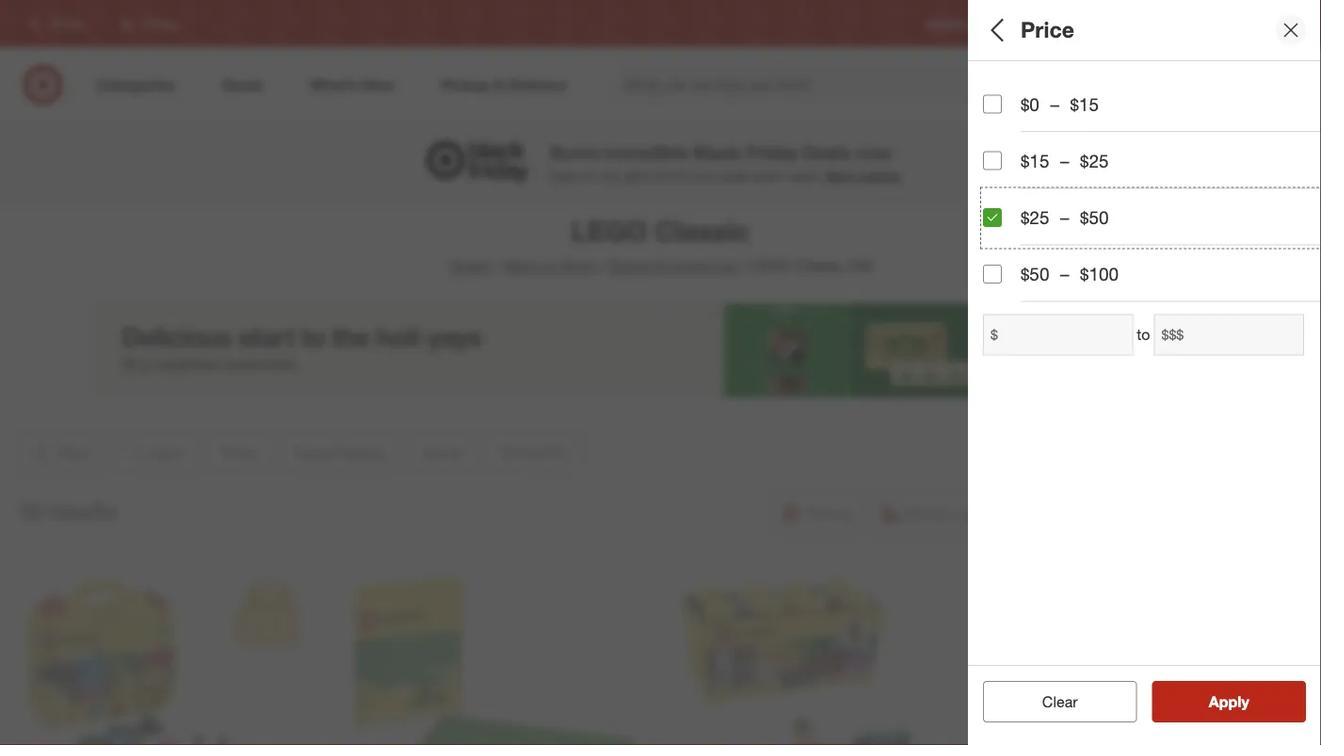 Task type: locate. For each thing, give the bounding box(es) containing it.
1 vertical spatial classic
[[795, 257, 843, 275]]

black
[[693, 141, 741, 163]]

0 horizontal spatial results
[[47, 498, 117, 524]]

search
[[1058, 77, 1103, 96]]

1 vertical spatial to
[[1137, 326, 1150, 344]]

$15 right $15  –  $25 checkbox
[[1021, 150, 1050, 172]]

1 vertical spatial lego
[[750, 257, 790, 275]]

apply button
[[1152, 681, 1306, 722]]

fpo/apo
[[983, 278, 1065, 300]]

classic left the "(18)"
[[795, 257, 843, 275]]

$0  –  $15 checkbox
[[983, 95, 1002, 114]]

1 vertical spatial deals
[[983, 213, 1031, 234]]

1 horizontal spatial results
[[1221, 692, 1269, 711]]

weekly ad
[[999, 16, 1053, 31]]

advertisement region
[[96, 303, 1226, 397]]

price
[[1021, 17, 1075, 43], [983, 74, 1028, 96]]

(18)
[[848, 257, 872, 275]]

week.
[[787, 167, 821, 184]]

1 horizontal spatial lego
[[750, 257, 790, 275]]

find
[[1251, 16, 1273, 31]]

$25
[[983, 98, 1004, 115], [1080, 150, 1109, 172], [1021, 207, 1050, 228]]

None text field
[[983, 314, 1133, 356]]

2 vertical spatial $50
[[1021, 263, 1050, 285]]

1 horizontal spatial deals
[[983, 213, 1031, 234]]

1 horizontal spatial $15
[[1070, 93, 1099, 115]]

/ left ways
[[494, 257, 499, 275]]

/ right experiences
[[741, 257, 746, 275]]

None text field
[[1154, 314, 1304, 356]]

each
[[754, 167, 783, 184]]

$15 right $0
[[1070, 93, 1099, 115]]

clear inside all filters dialog
[[1033, 692, 1069, 711]]

clear inside price dialog
[[1042, 692, 1078, 711]]

score incredible black friday deals now save on top gifts & find new deals each week. start saving
[[550, 141, 901, 184]]

$25 inside the price $25  –  $50
[[983, 98, 1004, 115]]

results
[[47, 498, 117, 524], [1221, 692, 1269, 711]]

classic up experiences
[[655, 214, 750, 247]]

1 / from the left
[[494, 257, 499, 275]]

0 horizontal spatial deals
[[803, 141, 851, 163]]

1 horizontal spatial /
[[600, 257, 605, 275]]

$50 up $100
[[1080, 207, 1109, 228]]

deals up the $50  –  $100 checkbox
[[983, 213, 1031, 234]]

$0
[[1021, 93, 1040, 115]]

price inside the price $25  –  $50
[[983, 74, 1028, 96]]

price dialog
[[968, 0, 1321, 745]]

$25 left $0
[[983, 98, 1004, 115]]

of
[[1115, 342, 1131, 364]]

new
[[691, 167, 715, 184]]

lego classic target / ways to shop / brand experiences / lego classic (18)
[[449, 214, 872, 275]]

$25 right $25  –  $50 option
[[1021, 207, 1050, 228]]

1 horizontal spatial $25
[[1021, 207, 1050, 228]]

0 horizontal spatial lego
[[571, 214, 647, 247]]

to
[[543, 257, 556, 275], [1137, 326, 1150, 344]]

shop
[[561, 257, 596, 275]]

saving
[[860, 167, 901, 184]]

results inside see results "button"
[[1221, 692, 1269, 711]]

search button
[[1058, 64, 1103, 109]]

0 vertical spatial $50
[[1027, 98, 1048, 115]]

now
[[856, 141, 892, 163]]

$25 for price $25  –  $50
[[983, 98, 1004, 115]]

lego right experiences
[[750, 257, 790, 275]]

18 results
[[16, 498, 117, 524]]

find stores
[[1251, 16, 1309, 31]]

clear
[[1033, 692, 1069, 711], [1042, 692, 1078, 711]]

results right '18'
[[47, 498, 117, 524]]

see results
[[1189, 692, 1269, 711]]

clear for clear all
[[1033, 692, 1069, 711]]

price inside dialog
[[1021, 17, 1075, 43]]

/
[[494, 257, 499, 275], [600, 257, 605, 275], [741, 257, 746, 275]]

deals up start
[[803, 141, 851, 163]]

find
[[665, 167, 687, 184]]

$50  –  $100 checkbox
[[983, 265, 1002, 283]]

score
[[550, 141, 600, 163]]

$15
[[1070, 93, 1099, 115], [1021, 150, 1050, 172]]

$15  –  $25 checkbox
[[983, 151, 1002, 170]]

$50 right $0  –  $15 option
[[1027, 98, 1048, 115]]

0 horizontal spatial $25
[[983, 98, 1004, 115]]

results for see results
[[1221, 692, 1269, 711]]

all
[[983, 17, 1009, 43]]

classic
[[655, 214, 750, 247], [795, 257, 843, 275]]

deals
[[803, 141, 851, 163], [983, 213, 1031, 234]]

lego
[[571, 214, 647, 247], [750, 257, 790, 275]]

1 vertical spatial results
[[1221, 692, 1269, 711]]

0 horizontal spatial to
[[543, 257, 556, 275]]

incredible
[[604, 141, 688, 163]]

target link
[[449, 257, 490, 275]]

2 horizontal spatial /
[[741, 257, 746, 275]]

registry
[[927, 16, 969, 31]]

to right of
[[1137, 326, 1150, 344]]

$25  –  $50 checkbox
[[983, 208, 1002, 227]]

1 horizontal spatial to
[[1137, 326, 1150, 344]]

fpo/apo button
[[983, 259, 1321, 325]]

$50
[[1027, 98, 1048, 115], [1080, 207, 1109, 228], [1021, 263, 1050, 285]]

0 horizontal spatial $15
[[1021, 150, 1050, 172]]

$100
[[1080, 263, 1119, 285]]

gifts
[[624, 167, 650, 184]]

all filters
[[983, 17, 1074, 43]]

0 horizontal spatial classic
[[655, 214, 750, 247]]

find stores link
[[1251, 15, 1309, 32]]

1 clear from the left
[[1033, 692, 1069, 711]]

none text field inside price dialog
[[983, 314, 1133, 356]]

0 vertical spatial to
[[543, 257, 556, 275]]

0 vertical spatial results
[[47, 498, 117, 524]]

1 vertical spatial price
[[983, 74, 1028, 96]]

all filters dialog
[[968, 0, 1321, 745]]

0 vertical spatial $25
[[983, 98, 1004, 115]]

0 vertical spatial price
[[1021, 17, 1075, 43]]

deals inside score incredible black friday deals now save on top gifts & find new deals each week. start saving
[[803, 141, 851, 163]]

price $25  –  $50
[[983, 74, 1048, 115]]

see results button
[[1152, 681, 1306, 722]]

0 vertical spatial deals
[[803, 141, 851, 163]]

$25 up $25  –  $50
[[1080, 150, 1109, 172]]

experiences
[[654, 257, 737, 275]]

results right see
[[1221, 692, 1269, 711]]

brand
[[609, 257, 649, 275]]

to left shop
[[543, 257, 556, 275]]

2 clear from the left
[[1042, 692, 1078, 711]]

1 vertical spatial $25
[[1080, 150, 1109, 172]]

/ right shop
[[600, 257, 605, 275]]

0 horizontal spatial /
[[494, 257, 499, 275]]

results for 18 results
[[47, 498, 117, 524]]

lego up brand
[[571, 214, 647, 247]]

$50 right the $50  –  $100 checkbox
[[1021, 263, 1050, 285]]

guest rating
[[983, 147, 1094, 168]]

2 horizontal spatial $25
[[1080, 150, 1109, 172]]

to inside price dialog
[[1137, 326, 1150, 344]]

ad
[[1039, 16, 1053, 31]]



Task type: describe. For each thing, give the bounding box(es) containing it.
clear button
[[983, 681, 1137, 722]]

$25 for $15  –  $25
[[1080, 150, 1109, 172]]

ways
[[503, 257, 539, 275]]

start
[[825, 167, 856, 184]]

$15  –  $25
[[1021, 150, 1109, 172]]

0 vertical spatial classic
[[655, 214, 750, 247]]

target
[[449, 257, 490, 275]]

friday
[[746, 141, 798, 163]]

What can we help you find? suggestions appear below search field
[[613, 64, 1071, 105]]

guest
[[983, 147, 1034, 168]]

all
[[1073, 692, 1088, 711]]

guest rating button
[[983, 127, 1321, 193]]

weekly
[[999, 16, 1036, 31]]

2 vertical spatial $25
[[1021, 207, 1050, 228]]

0 vertical spatial lego
[[571, 214, 647, 247]]

$25  –  $50
[[1021, 207, 1109, 228]]

1 vertical spatial $15
[[1021, 150, 1050, 172]]

save
[[550, 167, 579, 184]]

deals
[[719, 167, 751, 184]]

include out of stock
[[1021, 342, 1180, 364]]

0 vertical spatial $15
[[1070, 93, 1099, 115]]

deals button
[[983, 193, 1321, 259]]

2 / from the left
[[600, 257, 605, 275]]

top
[[601, 167, 620, 184]]

apply
[[1209, 692, 1250, 711]]

stores
[[1276, 16, 1309, 31]]

include
[[1021, 342, 1080, 364]]

price for price $25  –  $50
[[983, 74, 1028, 96]]

$50 inside the price $25  –  $50
[[1027, 98, 1048, 115]]

none text field inside price dialog
[[1154, 314, 1304, 356]]

1 vertical spatial $50
[[1080, 207, 1109, 228]]

rating
[[1039, 147, 1094, 168]]

out
[[1084, 342, 1110, 364]]

clear all
[[1033, 692, 1088, 711]]

3 / from the left
[[741, 257, 746, 275]]

18
[[16, 498, 41, 524]]

see
[[1189, 692, 1216, 711]]

brand experiences link
[[609, 257, 737, 275]]

$50  –  $100
[[1021, 263, 1119, 285]]

filters
[[1015, 17, 1074, 43]]

price for price
[[1021, 17, 1075, 43]]

Include out of stock checkbox
[[983, 343, 1002, 362]]

1 horizontal spatial classic
[[795, 257, 843, 275]]

on
[[582, 167, 597, 184]]

clear all button
[[983, 681, 1137, 722]]

&
[[653, 167, 662, 184]]

clear for clear
[[1042, 692, 1078, 711]]

stock
[[1136, 342, 1180, 364]]

$0  –  $15
[[1021, 93, 1099, 115]]

ways to shop link
[[503, 257, 596, 275]]

weekly ad link
[[999, 15, 1053, 32]]

registry link
[[927, 15, 969, 32]]

deals inside button
[[983, 213, 1031, 234]]

to inside lego classic target / ways to shop / brand experiences / lego classic (18)
[[543, 257, 556, 275]]



Task type: vqa. For each thing, say whether or not it's contained in the screenshot.
third / from left
yes



